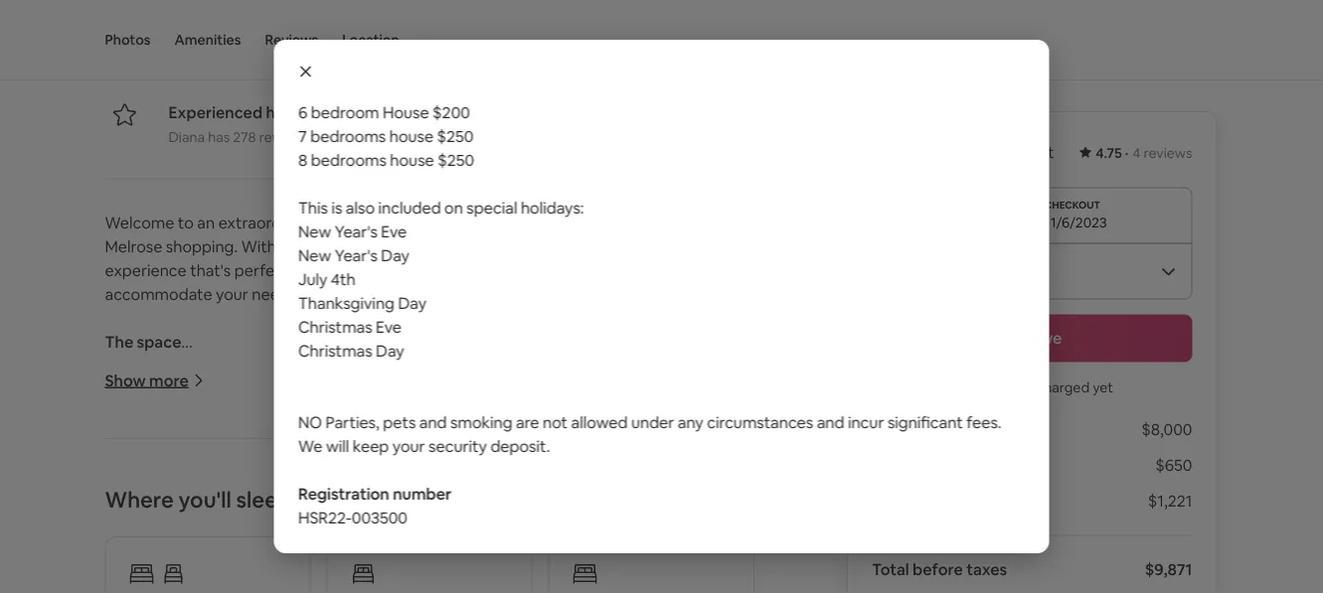 Task type: locate. For each thing, give the bounding box(es) containing it.
1 horizontal spatial of
[[712, 213, 728, 233]]

1 horizontal spatial you'll
[[485, 547, 521, 567]]

thanksgiving
[[298, 293, 394, 313]]

1 vertical spatial of
[[377, 499, 393, 520]]

your down pets
[[392, 436, 425, 457]]

is up appliances.
[[241, 452, 252, 472]]

1 vertical spatial perfect
[[412, 404, 468, 424]]

1 vertical spatial 6
[[298, 102, 307, 122]]

extra
[[434, 261, 472, 281]]

$250
[[437, 126, 473, 146], [437, 150, 474, 170]]

eve up featuring
[[376, 317, 401, 337]]

for down floor
[[471, 404, 492, 424]]

1 vertical spatial in
[[218, 571, 231, 591]]

1 vertical spatial your
[[216, 284, 249, 305]]

1 house from the top
[[389, 126, 433, 146]]

the down second
[[357, 571, 381, 591]]

to inside welcome to an extraordinary smart modern home, an oasis within walking distance of melrose shopping. with 5 bedrooms and 6.5 baths, this residence offers a resort-like experience that's perfect for your stay. need extra beds? no problem, we can accommodate your needs.
[[178, 213, 194, 233]]

reviews
[[259, 128, 308, 146], [1144, 144, 1193, 162]]

4 inside 2 bedroom units: $100 3 bedroom units: $150 4 bedroom unit: $150 5 bedroomhouses $200 6 bedroom house $200 7 bedrooms house $250 8 bedrooms house $250
[[298, 54, 307, 75]]

and down modern
[[371, 237, 399, 257]]

1 year's from the top
[[335, 221, 377, 242]]

0 horizontal spatial you'll
[[179, 486, 232, 514]]

0 vertical spatial with
[[197, 380, 229, 400]]

1 an from the left
[[197, 213, 215, 233]]

1 vertical spatial christmas
[[298, 341, 372, 361]]

fees.
[[967, 412, 1002, 433]]

1 vertical spatial $250
[[437, 150, 474, 170]]

1 horizontal spatial perfect
[[412, 404, 468, 424]]

0 horizontal spatial reviews
[[259, 128, 308, 146]]

an up 'shopping.'
[[197, 213, 215, 233]]

the inside the italian kitchen is a chef's dream, with a generous island for hosting guests and top-of- the-line gourmet appliances. enjoy meals in the formal dining area surrounded by custom kitchen cabinets, adding to the allure of the space.
[[105, 452, 133, 472]]

house
[[389, 126, 433, 146], [390, 150, 434, 170]]

surrounded
[[586, 475, 671, 496]]

guests inside the italian kitchen is a chef's dream, with a generous island for hosting guests and top-of- the-line gourmet appliances. enjoy meals in the formal dining area surrounded by custom kitchen cabinets, adding to the allure of the space.
[[618, 452, 667, 472]]

offers
[[581, 237, 624, 257]]

bedrooms,
[[648, 547, 727, 567]]

1 horizontal spatial your
[[318, 261, 351, 281]]

year's up 4th
[[335, 245, 377, 266]]

house down house
[[389, 126, 433, 146]]

1 vertical spatial space
[[321, 404, 364, 424]]

and up the merges
[[640, 356, 668, 376]]

bedroom down '5.5'
[[311, 54, 379, 75]]

0 horizontal spatial with
[[197, 380, 229, 400]]

0 horizontal spatial guests
[[124, 24, 173, 44]]

special
[[466, 197, 517, 218]]

6.5
[[402, 237, 424, 257]]

1 vertical spatial $200
[[432, 102, 470, 122]]

2 $250 from the top
[[437, 150, 474, 170]]

diana
[[169, 128, 205, 146]]

0 vertical spatial christmas
[[298, 317, 372, 337]]

0 vertical spatial perfect
[[234, 261, 290, 281]]

1 vertical spatial that's
[[368, 404, 409, 424]]

about this space dialog
[[274, 0, 1050, 586]]

day up "tub."
[[376, 341, 404, 361]]

0 vertical spatial new
[[298, 221, 331, 242]]

· right 4.75
[[1126, 144, 1129, 162]]

perfect inside welcome to an extraordinary smart modern home, an oasis within walking distance of melrose shopping. with 5 bedrooms and 6.5 baths, this residence offers a resort-like experience that's perfect for your stay. need extra beds? no problem, we can accommodate your needs.
[[234, 261, 290, 281]]

this
[[298, 197, 328, 218]]

an
[[197, 213, 215, 233], [479, 213, 496, 233]]

bedroom up the living,
[[192, 356, 260, 376]]

for inside welcome to an extraordinary smart modern home, an oasis within walking distance of melrose shopping. with 5 bedrooms and 6.5 baths, this residence offers a resort-like experience that's perfect for your stay. need extra beds? no problem, we can accommodate your needs.
[[293, 261, 315, 281]]

photos button
[[105, 0, 151, 80]]

bedroom up other
[[311, 102, 379, 122]]

with
[[197, 380, 229, 400], [370, 452, 401, 472]]

0 vertical spatial your
[[318, 261, 351, 281]]

featuring
[[375, 356, 442, 376]]

is inside 'this is also included on special holidays: new year's eve new year's day july 4th thanksgiving day christmas eve christmas day'
[[331, 197, 342, 218]]

charged
[[1037, 378, 1090, 396]]

kitchen up gourmet in the bottom of the page
[[183, 452, 238, 472]]

indoor
[[691, 380, 739, 400]]

5
[[184, 24, 193, 44], [298, 78, 307, 98], [280, 237, 289, 257], [936, 420, 944, 440]]

your left needs.
[[216, 284, 249, 305]]

guests right 12
[[124, 24, 173, 44]]

$200 right house
[[432, 102, 470, 122]]

units: up location on the top
[[382, 6, 421, 27]]

$650
[[1156, 456, 1193, 476]]

in right the meals on the left bottom of page
[[407, 475, 419, 496]]

master up outdoor
[[105, 380, 157, 400]]

1 vertical spatial day
[[398, 293, 426, 313]]

you'll left find
[[485, 547, 521, 567]]

0 vertical spatial of
[[712, 213, 728, 233]]

5.5
[[342, 24, 363, 44]]

that's down 'shopping.'
[[190, 261, 231, 281]]

christmas
[[298, 317, 372, 337], [298, 341, 372, 361]]

any
[[678, 412, 703, 433]]

1 vertical spatial you'll
[[485, 547, 521, 567]]

bedroom up location on the top
[[310, 6, 379, 27]]

$250 up on
[[437, 150, 474, 170]]

walking
[[588, 213, 643, 233]]

for up needs.
[[293, 261, 315, 281]]

perfect down with
[[234, 261, 290, 281]]

0 horizontal spatial that's
[[190, 261, 231, 281]]

1 vertical spatial units:
[[382, 30, 421, 51]]

beds?
[[475, 261, 520, 281]]

for right 7
[[311, 128, 330, 146]]

1 horizontal spatial 6
[[298, 102, 307, 122]]

a up the we
[[627, 237, 636, 257]]

house down places.
[[390, 150, 434, 170]]

photos
[[105, 31, 151, 49]]

this
[[476, 237, 503, 257]]

true
[[290, 356, 320, 376]]

day down modern
[[381, 245, 409, 266]]

units:
[[382, 6, 421, 27], [382, 30, 421, 51]]

is left also
[[331, 197, 342, 218]]

0 vertical spatial year's
[[335, 221, 377, 242]]

of down the meals on the left bottom of page
[[377, 499, 393, 520]]

appliances.
[[232, 475, 314, 496]]

5 inside 2 bedroom units: $100 3 bedroom units: $150 4 bedroom unit: $150 5 bedroomhouses $200 6 bedroom house $200 7 bedrooms house $250 8 bedrooms house $250
[[298, 78, 307, 98]]

with up the living,
[[197, 380, 229, 400]]

0 vertical spatial master
[[136, 356, 188, 376]]

bedroom right 3
[[310, 30, 379, 51]]

perfect inside the master bedroom is a true haven, featuring a spacious private balcony and a luxurious master bath with a soothing soaking tub. the open floor plan seamlessly merges indoor and outdoor living, creating a space that's perfect for entertaining.
[[412, 404, 468, 424]]

to up 'shopping.'
[[178, 213, 194, 233]]

the down the space
[[105, 356, 133, 376]]

an up this at the top left of page
[[479, 213, 496, 233]]

0 vertical spatial to
[[178, 213, 194, 233]]

6 left 3
[[282, 24, 292, 44]]

a up we
[[309, 404, 317, 424]]

1 horizontal spatial that's
[[368, 404, 409, 424]]

003500
[[351, 508, 407, 528]]

bedrooms inside welcome to an extraordinary smart modern home, an oasis within walking distance of melrose shopping. with 5 bedrooms and 6.5 baths, this residence offers a resort-like experience that's perfect for your stay. need extra beds? no problem, we can accommodate your needs.
[[292, 237, 368, 257]]

$250 right places.
[[437, 126, 473, 146]]

of up like
[[712, 213, 728, 233]]

0 horizontal spatial an
[[197, 213, 215, 233]]

0 horizontal spatial of
[[377, 499, 393, 520]]

location
[[342, 31, 400, 49]]

security
[[428, 436, 487, 457]]

adding
[[233, 499, 283, 520]]

your inside no parties, pets and smoking are not allowed under any circumstances and incur significant fees. we will keep your security deposit.
[[392, 436, 425, 457]]

with up the meals on the left bottom of page
[[370, 452, 401, 472]]

0 horizontal spatial kitchen
[[105, 499, 159, 520]]

the for space
[[105, 332, 133, 353]]

area
[[551, 475, 583, 496]]

5 inside welcome to an extraordinary smart modern home, an oasis within walking distance of melrose shopping. with 5 bedrooms and 6.5 baths, this residence offers a resort-like experience that's perfect for your stay. need extra beds? no problem, we can accommodate your needs.
[[280, 237, 289, 257]]

hosting
[[559, 452, 614, 472]]

your
[[318, 261, 351, 281], [216, 284, 249, 305], [392, 436, 425, 457]]

the up show
[[105, 332, 133, 353]]

we
[[298, 436, 322, 457]]

space down soaking
[[321, 404, 364, 424]]

0 vertical spatial eve
[[381, 221, 407, 242]]

total before taxes
[[873, 560, 1008, 580]]

and left incur
[[817, 412, 844, 433]]

unit:
[[382, 54, 414, 75]]

1 horizontal spatial guests
[[618, 452, 667, 472]]

a up the living,
[[233, 380, 241, 400]]

your up 'thanksgiving'
[[318, 261, 351, 281]]

christmas down 'thanksgiving'
[[298, 317, 372, 337]]

smart
[[321, 213, 365, 233]]

reviews right 4.75
[[1144, 144, 1193, 162]]

a up the merges
[[672, 356, 680, 376]]

0 vertical spatial 4
[[298, 54, 307, 75]]

amenities button
[[175, 0, 241, 80]]

and inside the italian kitchen is a chef's dream, with a generous island for hosting guests and top-of- the-line gourmet appliances. enjoy meals in the formal dining area surrounded by custom kitchen cabinets, adding to the allure of the space.
[[670, 452, 698, 472]]

eve down included
[[381, 221, 407, 242]]

for up the dining
[[535, 452, 556, 472]]

4 down 3
[[298, 54, 307, 75]]

and right pets
[[419, 412, 447, 433]]

christmas up soaking
[[298, 341, 372, 361]]

0 horizontal spatial in
[[218, 571, 231, 591]]

0 vertical spatial in
[[407, 475, 419, 496]]

with
[[241, 237, 277, 257]]

in down staircase
[[218, 571, 231, 591]]

accommodate
[[105, 284, 212, 305]]

where you'll sleep
[[105, 486, 291, 514]]

1 horizontal spatial space
[[321, 404, 364, 424]]

total
[[873, 560, 910, 580]]

x
[[924, 420, 932, 440]]

6 up 7
[[298, 102, 307, 122]]

within
[[540, 213, 584, 233]]

0 horizontal spatial 4
[[298, 54, 307, 75]]

new down this on the left of page
[[298, 221, 331, 242]]

this is also included on special holidays: new year's eve new year's day july 4th thanksgiving day christmas eve christmas day
[[298, 197, 584, 361]]

0 horizontal spatial space
[[137, 332, 181, 353]]

is up the soothing
[[263, 356, 274, 376]]

2 vertical spatial to
[[290, 547, 306, 567]]

master up "bath"
[[136, 356, 188, 376]]

1 vertical spatial $150
[[418, 54, 452, 75]]

1 vertical spatial house
[[390, 150, 434, 170]]

guests up surrounded
[[618, 452, 667, 472]]

no
[[298, 412, 322, 433]]

2 house from the top
[[390, 150, 434, 170]]

2 vertical spatial day
[[376, 341, 404, 361]]

$200 down '$100'
[[436, 78, 473, 98]]

0 vertical spatial $150
[[425, 30, 459, 51]]

nights
[[948, 420, 993, 440]]

the italian kitchen is a chef's dream, with a generous island for hosting guests and top-of- the-line gourmet appliances. enjoy meals in the formal dining area surrounded by custom kitchen cabinets, adding to the allure of the space.
[[105, 452, 754, 520]]

modern
[[369, 213, 426, 233]]

7
[[298, 126, 307, 146]]

0 horizontal spatial perfect
[[234, 261, 290, 281]]

5 up host
[[298, 78, 307, 98]]

5 right photos
[[184, 24, 193, 44]]

plan
[[516, 380, 547, 400]]

is inside "a floating staircase leads to the second floor, where you'll find four ensuite bedrooms, each drenched in natural light. but the real showstopper is the rooftop deck, offerin"
[[515, 571, 526, 591]]

new up july
[[298, 245, 331, 266]]

1 horizontal spatial with
[[370, 452, 401, 472]]

to up "light."
[[290, 547, 306, 567]]

beds
[[295, 24, 331, 44]]

6
[[282, 24, 292, 44], [298, 102, 307, 122]]

the up the the-
[[105, 452, 133, 472]]

you'll left adding
[[179, 486, 232, 514]]

floor
[[478, 380, 512, 400]]

pets
[[383, 412, 416, 433]]

2 horizontal spatial your
[[392, 436, 425, 457]]

0 vertical spatial 6
[[282, 24, 292, 44]]

1 horizontal spatial kitchen
[[183, 452, 238, 472]]

natural
[[234, 571, 285, 591]]

kitchen down the the-
[[105, 499, 159, 520]]

4 right 4.75
[[1133, 144, 1141, 162]]

day down "need"
[[398, 293, 426, 313]]

2 units: from the top
[[382, 30, 421, 51]]

· right photos button
[[177, 24, 180, 44]]

host
[[266, 102, 299, 123]]

and down show
[[105, 404, 133, 424]]

formal
[[451, 475, 499, 496]]

learn more about the host, diana. image
[[699, 0, 755, 46], [699, 0, 755, 46]]

5 right with
[[280, 237, 289, 257]]

1 vertical spatial kitchen
[[105, 499, 159, 520]]

1 vertical spatial new
[[298, 245, 331, 266]]

that's down "tub."
[[368, 404, 409, 424]]

1 horizontal spatial in
[[407, 475, 419, 496]]

the up "light."
[[309, 547, 334, 567]]

space inside the master bedroom is a true haven, featuring a spacious private balcony and a luxurious master bath with a soothing soaking tub. the open floor plan seamlessly merges indoor and outdoor living, creating a space that's perfect for entertaining.
[[321, 404, 364, 424]]

you'll inside "a floating staircase leads to the second floor, where you'll find four ensuite bedrooms, each drenched in natural light. but the real showstopper is the rooftop deck, offerin"
[[485, 547, 521, 567]]

$150 down '$100'
[[425, 30, 459, 51]]

will
[[326, 436, 349, 457]]

1 vertical spatial to
[[287, 499, 303, 520]]

0 vertical spatial house
[[389, 126, 433, 146]]

is down find
[[515, 571, 526, 591]]

0 vertical spatial units:
[[382, 6, 421, 27]]

1 vertical spatial 4
[[1133, 144, 1141, 162]]

0 vertical spatial $250
[[437, 126, 473, 146]]

and up by
[[670, 452, 698, 472]]

welcome
[[105, 213, 174, 233]]

the up space.
[[423, 475, 448, 496]]

baths,
[[428, 237, 473, 257]]

reviews down host
[[259, 128, 308, 146]]

· left '5.5'
[[335, 24, 339, 44]]

2 bedroom units: $100 3 bedroom units: $150 4 bedroom unit: $150 5 bedroomhouses $200 6 bedroom house $200 7 bedrooms house $250 8 bedrooms house $250
[[298, 6, 474, 170]]

enjoy
[[317, 475, 357, 496]]

units: up unit:
[[382, 30, 421, 51]]

you
[[952, 378, 975, 396]]

$150 right unit:
[[418, 54, 452, 75]]

bedrooms
[[196, 24, 272, 44], [310, 126, 386, 146], [311, 150, 386, 170], [292, 237, 368, 257]]

that's inside welcome to an extraordinary smart modern home, an oasis within walking distance of melrose shopping. with 5 bedrooms and 6.5 baths, this residence offers a resort-like experience that's perfect for your stay. need extra beds? no problem, we can accommodate your needs.
[[190, 261, 231, 281]]

year's down also
[[335, 221, 377, 242]]

for inside the master bedroom is a true haven, featuring a spacious private balcony and a luxurious master bath with a soothing soaking tub. the open floor plan seamlessly merges indoor and outdoor living, creating a space that's perfect for entertaining.
[[471, 404, 492, 424]]

1 horizontal spatial an
[[479, 213, 496, 233]]

smoking
[[450, 412, 512, 433]]

the down enjoy
[[306, 499, 331, 520]]

0 vertical spatial you'll
[[179, 486, 232, 514]]

the down the meals on the left bottom of page
[[396, 499, 421, 520]]

the for master
[[105, 356, 133, 376]]

to down appliances.
[[287, 499, 303, 520]]

light.
[[288, 571, 325, 591]]

0 vertical spatial space
[[137, 332, 181, 353]]

show
[[105, 371, 146, 391]]

2 an from the left
[[479, 213, 496, 233]]

1 vertical spatial year's
[[335, 245, 377, 266]]

1 vertical spatial with
[[370, 452, 401, 472]]

2 vertical spatial your
[[392, 436, 425, 457]]

0 vertical spatial that's
[[190, 261, 231, 281]]

chef's
[[268, 452, 311, 472]]

1 vertical spatial guests
[[618, 452, 667, 472]]

space up show more button
[[137, 332, 181, 353]]

perfect down open at the bottom left
[[412, 404, 468, 424]]

drenched
[[144, 571, 215, 591]]



Task type: vqa. For each thing, say whether or not it's contained in the screenshot.
the 16 within the "Guest requirements Up to 10 guests ages 16 and up can attend. Learn more"
no



Task type: describe. For each thing, give the bounding box(es) containing it.
a up number
[[405, 452, 414, 472]]

1 horizontal spatial reviews
[[1144, 144, 1193, 162]]

allowed
[[571, 412, 628, 433]]

0 horizontal spatial 6
[[282, 24, 292, 44]]

a up open at the bottom left
[[445, 356, 454, 376]]

space.
[[424, 499, 472, 520]]

and inside welcome to an extraordinary smart modern home, an oasis within walking distance of melrose shopping. with 5 bedrooms and 6.5 baths, this residence offers a resort-like experience that's perfect for your stay. need extra beds? no problem, we can accommodate your needs.
[[371, 237, 399, 257]]

on
[[444, 197, 463, 218]]

$100
[[425, 6, 460, 27]]

haven,
[[324, 356, 371, 376]]

that's inside the master bedroom is a true haven, featuring a spacious private balcony and a luxurious master bath with a soothing soaking tub. the open floor plan seamlessly merges indoor and outdoor living, creating a space that's perfect for entertaining.
[[368, 404, 409, 424]]

tub.
[[372, 380, 401, 400]]

4.75 · 4 reviews
[[1096, 144, 1193, 162]]

$1,600 x 5 nights
[[873, 420, 993, 440]]

of inside welcome to an extraordinary smart modern home, an oasis within walking distance of melrose shopping. with 5 bedrooms and 6.5 baths, this residence offers a resort-like experience that's perfect for your stay. need extra beds? no problem, we can accommodate your needs.
[[712, 213, 728, 233]]

the down find
[[530, 571, 554, 591]]

july
[[298, 269, 327, 289]]

reserve button
[[873, 315, 1193, 363]]

number
[[393, 484, 451, 504]]

significant
[[888, 412, 963, 433]]

residence
[[506, 237, 578, 257]]

2 year's from the top
[[335, 245, 377, 266]]

6 inside 2 bedroom units: $100 3 bedroom units: $150 4 bedroom unit: $150 5 bedroomhouses $200 6 bedroom house $200 7 bedrooms house $250 8 bedrooms house $250
[[298, 102, 307, 122]]

reviews inside experienced host diana has 278 reviews for other places.
[[259, 128, 308, 146]]

the space
[[105, 332, 181, 353]]

show more
[[105, 371, 189, 391]]

problem,
[[547, 261, 613, 281]]

deposit.
[[490, 436, 550, 457]]

no parties, pets and smoking are not allowed under any circumstances and incur significant fees. we will keep your security deposit.
[[298, 412, 1002, 457]]

0 horizontal spatial your
[[216, 284, 249, 305]]

island
[[489, 452, 531, 472]]

find
[[525, 547, 553, 567]]

5 right x
[[936, 420, 944, 440]]

hsr22-
[[298, 508, 351, 528]]

distance
[[646, 213, 709, 233]]

a inside welcome to an extraordinary smart modern home, an oasis within walking distance of melrose shopping. with 5 bedrooms and 6.5 baths, this residence offers a resort-like experience that's perfect for your stay. need extra beds? no problem, we can accommodate your needs.
[[627, 237, 636, 257]]

1 new from the top
[[298, 221, 331, 242]]

278
[[233, 128, 256, 146]]

in inside "a floating staircase leads to the second floor, where you'll find four ensuite bedrooms, each drenched in natural light. but the real showstopper is the rooftop deck, offerin"
[[218, 571, 231, 591]]

where
[[105, 486, 174, 514]]

floating
[[120, 547, 176, 567]]

taxes
[[967, 560, 1008, 580]]

of inside the italian kitchen is a chef's dream, with a generous island for hosting guests and top-of- the-line gourmet appliances. enjoy meals in the formal dining area surrounded by custom kitchen cabinets, adding to the allure of the space.
[[377, 499, 393, 520]]

circumstances
[[707, 412, 813, 433]]

a
[[105, 547, 116, 567]]

of-
[[733, 452, 754, 472]]

but
[[328, 571, 353, 591]]

the-
[[105, 475, 136, 496]]

1 $250 from the top
[[437, 126, 473, 146]]

not
[[543, 412, 568, 433]]

reviews
[[265, 31, 319, 49]]

1 vertical spatial eve
[[376, 317, 401, 337]]

generous
[[417, 452, 486, 472]]

1 vertical spatial master
[[105, 380, 157, 400]]

private
[[525, 356, 576, 376]]

ensuite
[[591, 547, 644, 567]]

home,
[[429, 213, 475, 233]]

four
[[557, 547, 587, 567]]

in inside the italian kitchen is a chef's dream, with a generous island for hosting guests and top-of- the-line gourmet appliances. enjoy meals in the formal dining area surrounded by custom kitchen cabinets, adding to the allure of the space.
[[407, 475, 419, 496]]

has
[[208, 128, 230, 146]]

1 horizontal spatial 4
[[1133, 144, 1141, 162]]

to inside "a floating staircase leads to the second floor, where you'll find four ensuite bedrooms, each drenched in natural light. but the real showstopper is the rooftop deck, offerin"
[[290, 547, 306, 567]]

a left the true
[[278, 356, 286, 376]]

oasis
[[500, 213, 536, 233]]

holidays:
[[521, 197, 584, 218]]

luxurious
[[684, 356, 749, 376]]

extraordinary
[[218, 213, 317, 233]]

bath
[[160, 380, 194, 400]]

1 units: from the top
[[382, 6, 421, 27]]

is inside the italian kitchen is a chef's dream, with a generous island for hosting guests and top-of- the-line gourmet appliances. enjoy meals in the formal dining area surrounded by custom kitchen cabinets, adding to the allure of the space.
[[241, 452, 252, 472]]

rooftop
[[558, 571, 614, 591]]

with inside the italian kitchen is a chef's dream, with a generous island for hosting guests and top-of- the-line gourmet appliances. enjoy meals in the formal dining area surrounded by custom kitchen cabinets, adding to the allure of the space.
[[370, 452, 401, 472]]

dream,
[[315, 452, 366, 472]]

stay.
[[354, 261, 387, 281]]

living,
[[199, 404, 241, 424]]

welcome to an extraordinary smart modern home, an oasis within walking distance of melrose shopping. with 5 bedrooms and 6.5 baths, this residence offers a resort-like experience that's perfect for your stay. need extra beds? no problem, we can accommodate your needs.
[[105, 213, 731, 305]]

parties,
[[325, 412, 379, 433]]

12
[[105, 24, 121, 44]]

1 christmas from the top
[[298, 317, 372, 337]]

2 new from the top
[[298, 245, 331, 266]]

creating
[[244, 404, 305, 424]]

yet
[[1093, 378, 1114, 396]]

like
[[690, 237, 714, 257]]

dining
[[502, 475, 547, 496]]

0 vertical spatial day
[[381, 245, 409, 266]]

the for italian
[[105, 452, 133, 472]]

· left 3
[[275, 24, 279, 44]]

0 vertical spatial guests
[[124, 24, 173, 44]]

a up appliances.
[[255, 452, 264, 472]]

under
[[631, 412, 674, 433]]

each
[[105, 571, 140, 591]]

bedroom inside the master bedroom is a true haven, featuring a spacious private balcony and a luxurious master bath with a soothing soaking tub. the open floor plan seamlessly merges indoor and outdoor living, creating a space that's perfect for entertaining.
[[192, 356, 260, 376]]

$1,600 x 5 nights button
[[873, 420, 993, 440]]

experience
[[105, 261, 187, 281]]

for inside experienced host diana has 278 reviews for other places.
[[311, 128, 330, 146]]

2 christmas from the top
[[298, 341, 372, 361]]

need
[[391, 261, 430, 281]]

needs.
[[252, 284, 300, 305]]

outdoor
[[136, 404, 196, 424]]

with inside the master bedroom is a true haven, featuring a spacious private balcony and a luxurious master bath with a soothing soaking tub. the open floor plan seamlessly merges indoor and outdoor living, creating a space that's perfect for entertaining.
[[197, 380, 229, 400]]

4th
[[331, 269, 355, 289]]

0 vertical spatial $200
[[436, 78, 473, 98]]

8
[[298, 150, 307, 170]]

for inside the italian kitchen is a chef's dream, with a generous island for hosting guests and top-of- the-line gourmet appliances. enjoy meals in the formal dining area surrounded by custom kitchen cabinets, adding to the allure of the space.
[[535, 452, 556, 472]]

is inside the master bedroom is a true haven, featuring a spacious private balcony and a luxurious master bath with a soothing soaking tub. the open floor plan seamlessly merges indoor and outdoor living, creating a space that's perfect for entertaining.
[[263, 356, 274, 376]]

showstopper
[[415, 571, 512, 591]]

deck,
[[618, 571, 658, 591]]

places.
[[371, 128, 415, 146]]

keep
[[352, 436, 389, 457]]

leads
[[248, 547, 287, 567]]

to inside the italian kitchen is a chef's dream, with a generous island for hosting guests and top-of- the-line gourmet appliances. enjoy meals in the formal dining area surrounded by custom kitchen cabinets, adding to the allure of the space.
[[287, 499, 303, 520]]

$1,221
[[1149, 491, 1193, 512]]

the down featuring
[[405, 380, 433, 400]]

shopping.
[[166, 237, 238, 257]]

0 vertical spatial kitchen
[[183, 452, 238, 472]]

balcony
[[580, 356, 637, 376]]

spacious
[[457, 356, 521, 376]]

allure
[[334, 499, 374, 520]]

amenities
[[175, 31, 241, 49]]

before
[[913, 560, 964, 580]]



